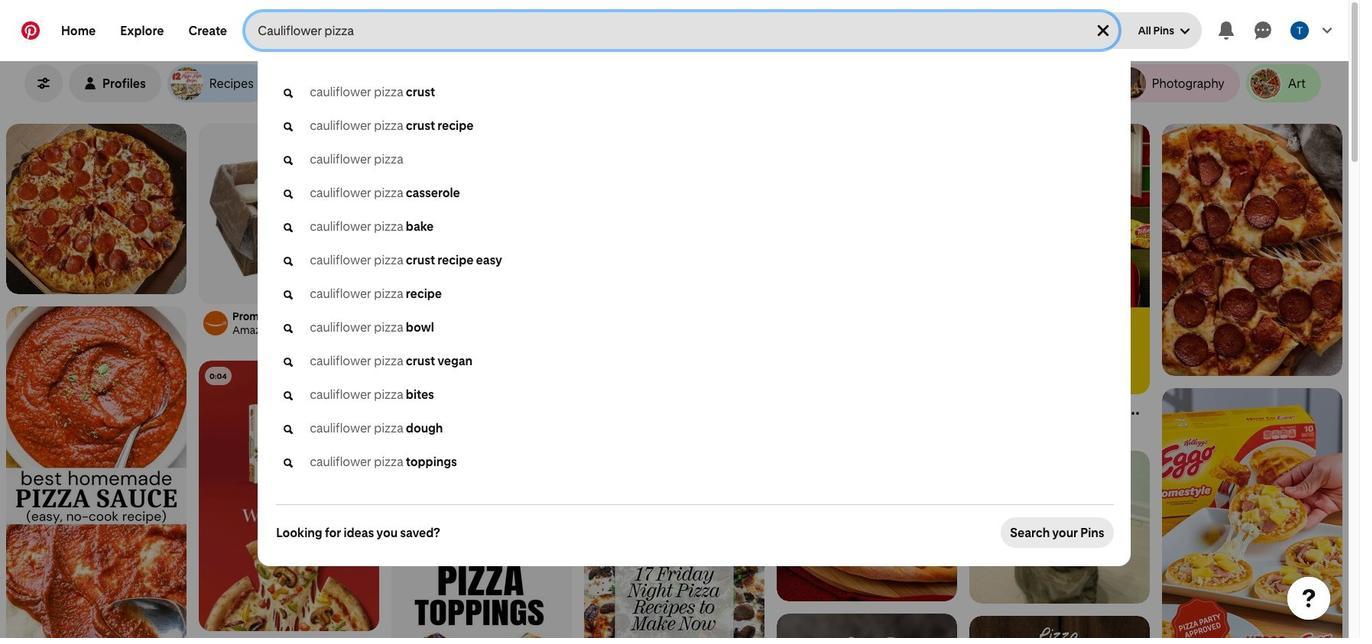 Task type: describe. For each thing, give the bounding box(es) containing it.
filter image
[[37, 77, 50, 89]]

the right way to do game day? it's pete's way. get your game day crowd to go wild with totino's pepperoni pizza rolls. it's got all the pete-za taste you love, and none of the hassle of pizza delivery! simply pop 'em in the oven and they'll be ready before kickoff. stock up today! image
[[970, 124, 1150, 395]]

person image
[[84, 77, 96, 89]]

eggo homestyle waffles can be made into anything your heart desires. yes, even pizza. #leggowitheggo image
[[1162, 388, 1343, 638]]

this contains an image of: no-yeast pizza dough | recipe tin eats image
[[391, 124, 572, 376]]

this easy homemade pizza sauce recipe is made in 5 minutes with 8 ingredients. this no-cook sauce is truly the best pizza sauce recipe ever - developed from my experience working in a chicago pizzeria! image
[[6, 307, 187, 638]]

this contains an image of: pizza dough recipe – best ever homemade pizza! image
[[1162, 124, 1343, 376]]

#pizza #foodhumor #foodtruck image
[[777, 376, 957, 602]]



Task type: locate. For each thing, give the bounding box(es) containing it.
0 horizontal spatial this contains an image of: image
[[6, 124, 187, 294]]

1 horizontal spatial this contains an image of: image
[[970, 451, 1150, 605]]

1 vertical spatial this contains an image of: image
[[970, 451, 1150, 605]]

crust up, premium sausage down.  this upside-down pizza recipe is literally a pizza turned upside down. your guests will be digging through the golden brown layer to the jimmy dean premium pork sausage, onions and green bell peppers wondering how they didn't think of this first. image
[[777, 614, 957, 638]]

dropdown image
[[1181, 27, 1190, 36]]

this contains: top view of four different pizza toppings. image
[[391, 388, 572, 638]]

this contains: pizza dough-25x12oz-pizza frozen-pizza balls-ny style pizza-special family pizza nights image
[[199, 124, 379, 318]]

this contains an image of: gino's brick oven pizza image
[[970, 616, 1150, 638]]

this contains an image of: 17 friday night homemade pizza recipes to make this fall - foodiecrush .com image
[[584, 456, 765, 638]]

this contains an image of: image
[[6, 124, 187, 294], [970, 451, 1150, 605]]

list
[[0, 124, 1349, 638]]

Search text field
[[258, 12, 1082, 49]]

tara schultz image
[[1291, 21, 1309, 40]]

0 vertical spatial this contains an image of: image
[[6, 124, 187, 294]]



Task type: vqa. For each thing, say whether or not it's contained in the screenshot.
·
no



